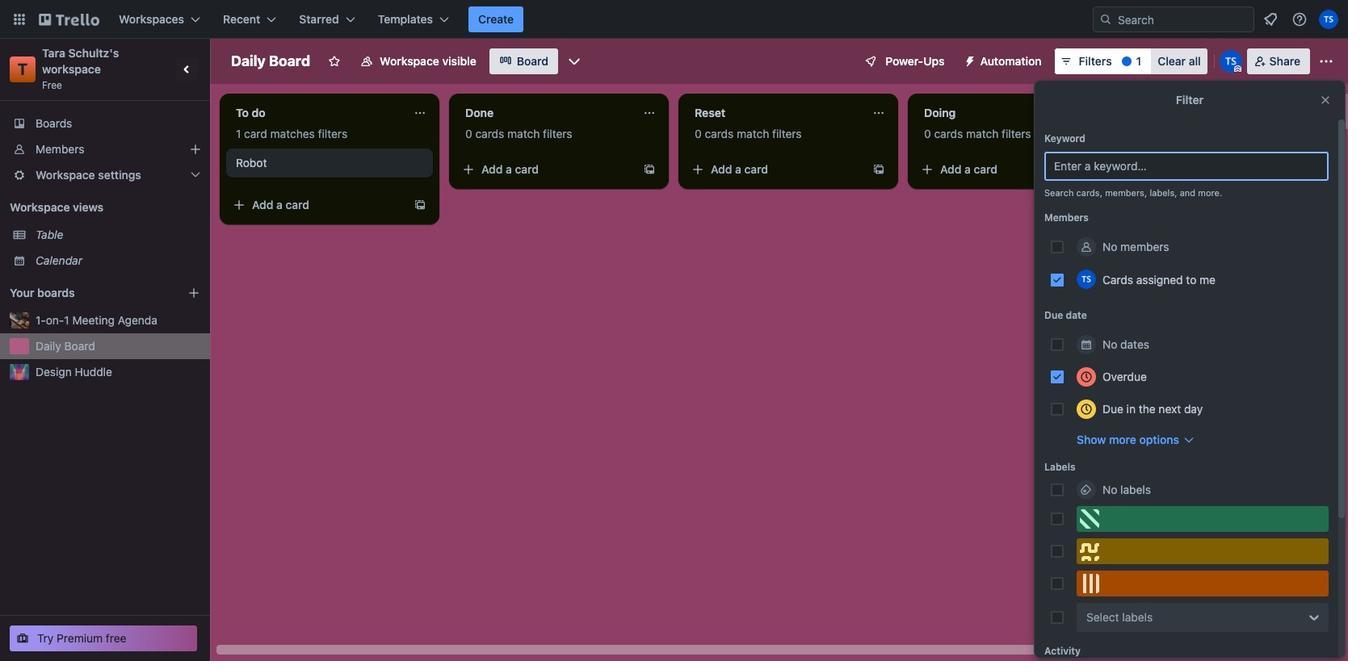 Task type: describe. For each thing, give the bounding box(es) containing it.
tara schultz's workspace free
[[42, 46, 122, 91]]

due for due date
[[1045, 309, 1064, 322]]

add down doing 0 cards match filters
[[941, 162, 962, 176]]

activity
[[1045, 646, 1081, 658]]

daily board link
[[36, 339, 200, 355]]

visible
[[442, 54, 477, 68]]

meeting
[[72, 314, 115, 327]]

1 for 1
[[1137, 54, 1142, 68]]

clear
[[1158, 54, 1186, 68]]

create from template… image for doing
[[1102, 163, 1115, 176]]

labels for select labels
[[1123, 611, 1153, 625]]

design
[[36, 365, 72, 379]]

all
[[1189, 54, 1201, 68]]

create from template… image for to do
[[414, 199, 427, 212]]

add another list button
[[1138, 94, 1349, 129]]

boards
[[37, 286, 75, 300]]

add inside add another list button
[[1167, 104, 1188, 118]]

labels,
[[1150, 187, 1178, 198]]

1-
[[36, 314, 46, 327]]

to
[[236, 106, 249, 120]]

premium
[[57, 632, 103, 646]]

add a card for reset
[[711, 162, 769, 176]]

templates button
[[368, 6, 459, 32]]

daily inside "board name" "text field"
[[231, 53, 266, 69]]

doing
[[924, 106, 956, 120]]

more.
[[1199, 187, 1223, 198]]

calendar
[[36, 254, 82, 267]]

match for reset
[[737, 127, 770, 141]]

matches
[[270, 127, 315, 141]]

cards assigned to me
[[1103, 273, 1216, 286]]

0 horizontal spatial 1
[[64, 314, 69, 327]]

workspaces
[[119, 12, 184, 26]]

agenda
[[118, 314, 157, 327]]

1-on-1 meeting agenda
[[36, 314, 157, 327]]

add for reset
[[711, 162, 732, 176]]

match for done
[[508, 127, 540, 141]]

workspace for workspace views
[[10, 200, 70, 214]]

me
[[1200, 273, 1216, 286]]

select
[[1087, 611, 1120, 625]]

search
[[1045, 187, 1074, 198]]

add for to do
[[252, 198, 274, 212]]

do
[[252, 106, 266, 120]]

Doing text field
[[915, 100, 1092, 126]]

calendar link
[[36, 253, 200, 269]]

doing 0 cards match filters
[[924, 106, 1032, 141]]

1 card matches filters
[[236, 127, 348, 141]]

Enter a keyword… text field
[[1045, 152, 1329, 181]]

labels for no labels
[[1121, 483, 1151, 497]]

robot
[[236, 156, 267, 170]]

back to home image
[[39, 6, 99, 32]]

on-
[[46, 314, 64, 327]]

clear all button
[[1152, 48, 1208, 74]]

cards for reset
[[705, 127, 734, 141]]

create from template… image for done
[[643, 163, 656, 176]]

0 inside doing 0 cards match filters
[[924, 127, 931, 141]]

create from template… image for reset
[[873, 163, 886, 176]]

members
[[1121, 240, 1170, 254]]

workspaces button
[[109, 6, 210, 32]]

add a card for to do
[[252, 198, 310, 212]]

recent
[[223, 12, 260, 26]]

0 horizontal spatial board
[[64, 339, 95, 353]]

the
[[1139, 402, 1156, 416]]

templates
[[378, 12, 433, 26]]

and
[[1180, 187, 1196, 198]]

board link
[[490, 48, 558, 74]]

workspace visible button
[[351, 48, 486, 74]]

Reset text field
[[685, 100, 863, 126]]

try premium free button
[[10, 626, 197, 652]]

members link
[[0, 137, 210, 162]]

robot link
[[236, 155, 423, 171]]

settings
[[98, 168, 141, 182]]

customize views image
[[566, 53, 583, 69]]

add board image
[[187, 287, 200, 300]]

add for done
[[482, 162, 503, 176]]

keyword
[[1045, 133, 1086, 145]]

card for to do
[[286, 198, 310, 212]]

automation button
[[958, 48, 1052, 74]]

filters for to do
[[318, 127, 348, 141]]

0 notifications image
[[1261, 10, 1281, 29]]

try premium free
[[37, 632, 126, 646]]

add another list
[[1167, 104, 1251, 118]]

filters for reset
[[773, 127, 802, 141]]

no dates
[[1103, 338, 1150, 352]]

tara
[[42, 46, 65, 60]]

workspace
[[42, 62, 101, 76]]

0 cards match filters for done
[[465, 127, 573, 141]]

Done text field
[[456, 100, 634, 126]]

share
[[1270, 54, 1301, 68]]

To do text field
[[226, 100, 404, 126]]

0 cards match filters for reset
[[695, 127, 802, 141]]

filters inside doing 0 cards match filters
[[1002, 127, 1032, 141]]

tara schultz (taraschultz7) image inside primary element
[[1320, 10, 1339, 29]]

ups
[[924, 54, 945, 68]]

add a card button for done
[[456, 157, 637, 183]]

add a card button for reset
[[685, 157, 866, 183]]

0 horizontal spatial daily board
[[36, 339, 95, 353]]

daily board inside "board name" "text field"
[[231, 53, 310, 69]]

automation
[[981, 54, 1042, 68]]

star or unstar board image
[[328, 55, 341, 68]]

due in the next day
[[1103, 402, 1203, 416]]

your
[[10, 286, 34, 300]]

color: green, title: none element
[[1077, 507, 1329, 533]]

due for due in the next day
[[1103, 402, 1124, 416]]

list
[[1236, 104, 1251, 118]]

more
[[1109, 433, 1137, 447]]

in
[[1127, 402, 1136, 416]]

filters for done
[[543, 127, 573, 141]]

t
[[18, 60, 28, 78]]

board inside "text field"
[[269, 53, 310, 69]]

cards
[[1103, 273, 1134, 286]]

design huddle
[[36, 365, 112, 379]]

done
[[465, 106, 494, 120]]

1 vertical spatial tara schultz (taraschultz7) image
[[1220, 50, 1243, 73]]



Task type: locate. For each thing, give the bounding box(es) containing it.
members,
[[1106, 187, 1148, 198]]

tara schultz (taraschultz7) image
[[1077, 270, 1097, 289]]

1 horizontal spatial board
[[269, 53, 310, 69]]

0 cards match filters down reset text box at the top of page
[[695, 127, 802, 141]]

3 0 from the left
[[924, 127, 931, 141]]

huddle
[[75, 365, 112, 379]]

to do
[[236, 106, 266, 120]]

board up design huddle
[[64, 339, 95, 353]]

due left 'date'
[[1045, 309, 1064, 322]]

1 no from the top
[[1103, 240, 1118, 254]]

workspace settings
[[36, 168, 141, 182]]

1 horizontal spatial tara schultz (taraschultz7) image
[[1320, 10, 1339, 29]]

0 down doing
[[924, 127, 931, 141]]

Board name text field
[[223, 48, 318, 74]]

workspace
[[380, 54, 439, 68], [36, 168, 95, 182], [10, 200, 70, 214]]

1-on-1 meeting agenda link
[[36, 313, 200, 329]]

1 vertical spatial due
[[1103, 402, 1124, 416]]

due left in
[[1103, 402, 1124, 416]]

1 0 from the left
[[465, 127, 472, 141]]

create from template… image
[[643, 163, 656, 176], [873, 163, 886, 176], [1102, 163, 1115, 176], [414, 199, 427, 212]]

due date
[[1045, 309, 1087, 322]]

add a card button down doing 0 cards match filters
[[915, 157, 1096, 183]]

members down boards at top
[[36, 142, 84, 156]]

no members
[[1103, 240, 1170, 254]]

0 down reset
[[695, 127, 702, 141]]

0 cards match filters
[[465, 127, 573, 141], [695, 127, 802, 141]]

0 horizontal spatial due
[[1045, 309, 1064, 322]]

card for done
[[515, 162, 539, 176]]

daily up design
[[36, 339, 61, 353]]

1 horizontal spatial cards
[[705, 127, 734, 141]]

workspace inside popup button
[[36, 168, 95, 182]]

boards
[[36, 116, 72, 130]]

match down doing text box
[[967, 127, 999, 141]]

workspace down templates dropdown button in the top left of the page
[[380, 54, 439, 68]]

this member is an admin of this board. image
[[1234, 65, 1242, 73]]

tara schultz (taraschultz7) image
[[1320, 10, 1339, 29], [1220, 50, 1243, 73]]

a down reset text box at the top of page
[[735, 162, 742, 176]]

match down done text field
[[508, 127, 540, 141]]

0 vertical spatial members
[[36, 142, 84, 156]]

primary element
[[0, 0, 1349, 39]]

boards link
[[0, 111, 210, 137]]

card down done text field
[[515, 162, 539, 176]]

table link
[[36, 227, 200, 243]]

workspace visible
[[380, 54, 477, 68]]

search image
[[1100, 13, 1113, 26]]

cards inside doing 0 cards match filters
[[934, 127, 963, 141]]

add a card down robot
[[252, 198, 310, 212]]

board
[[269, 53, 310, 69], [517, 54, 549, 68], [64, 339, 95, 353]]

2 horizontal spatial board
[[517, 54, 549, 68]]

2 match from the left
[[737, 127, 770, 141]]

power-
[[886, 54, 924, 68]]

daily
[[231, 53, 266, 69], [36, 339, 61, 353]]

power-ups button
[[854, 48, 955, 74]]

0 down done
[[465, 127, 472, 141]]

members down search at the right of page
[[1045, 212, 1089, 224]]

create button
[[469, 6, 524, 32]]

0 vertical spatial 1
[[1137, 54, 1142, 68]]

0 horizontal spatial 0 cards match filters
[[465, 127, 573, 141]]

add a card
[[482, 162, 539, 176], [711, 162, 769, 176], [941, 162, 998, 176], [252, 198, 310, 212]]

add a card down doing 0 cards match filters
[[941, 162, 998, 176]]

no for no members
[[1103, 240, 1118, 254]]

4 filters from the left
[[1002, 127, 1032, 141]]

1 0 cards match filters from the left
[[465, 127, 573, 141]]

1 down to
[[236, 127, 241, 141]]

labels
[[1045, 461, 1076, 474]]

1 vertical spatial daily
[[36, 339, 61, 353]]

1 horizontal spatial match
[[737, 127, 770, 141]]

try
[[37, 632, 54, 646]]

workspace for workspace visible
[[380, 54, 439, 68]]

board inside "link"
[[517, 54, 549, 68]]

2 horizontal spatial 0
[[924, 127, 931, 141]]

show more options button
[[1077, 432, 1196, 448]]

cards,
[[1077, 187, 1103, 198]]

day
[[1185, 402, 1203, 416]]

daily board up design huddle
[[36, 339, 95, 353]]

add a card button for doing
[[915, 157, 1096, 183]]

1 vertical spatial no
[[1103, 338, 1118, 352]]

tara schultz (taraschultz7) image right open information menu image at the top of the page
[[1320, 10, 1339, 29]]

a for doing
[[965, 162, 971, 176]]

power-ups
[[886, 54, 945, 68]]

add a card for done
[[482, 162, 539, 176]]

0 for done
[[465, 127, 472, 141]]

board left customize views image
[[517, 54, 549, 68]]

labels right select
[[1123, 611, 1153, 625]]

no down more
[[1103, 483, 1118, 497]]

views
[[73, 200, 103, 214]]

add down robot
[[252, 198, 274, 212]]

daily down recent dropdown button
[[231, 53, 266, 69]]

card down doing 0 cards match filters
[[974, 162, 998, 176]]

sm image
[[958, 48, 981, 71]]

2 horizontal spatial match
[[967, 127, 999, 141]]

starred
[[299, 12, 339, 26]]

0 horizontal spatial daily
[[36, 339, 61, 353]]

date
[[1066, 309, 1087, 322]]

0 vertical spatial daily board
[[231, 53, 310, 69]]

0
[[465, 127, 472, 141], [695, 127, 702, 141], [924, 127, 931, 141]]

table
[[36, 228, 63, 242]]

cards down done
[[476, 127, 504, 141]]

0 vertical spatial no
[[1103, 240, 1118, 254]]

add a card button for to do
[[226, 192, 407, 218]]

members
[[36, 142, 84, 156], [1045, 212, 1089, 224]]

add a card button down done text field
[[456, 157, 637, 183]]

2 horizontal spatial cards
[[934, 127, 963, 141]]

1 vertical spatial workspace
[[36, 168, 95, 182]]

no up cards
[[1103, 240, 1118, 254]]

free
[[42, 79, 62, 91]]

2 0 from the left
[[695, 127, 702, 141]]

close popover image
[[1320, 94, 1332, 107]]

2 no from the top
[[1103, 338, 1118, 352]]

1 horizontal spatial 0 cards match filters
[[695, 127, 802, 141]]

options
[[1140, 433, 1180, 447]]

0 horizontal spatial members
[[36, 142, 84, 156]]

cards
[[476, 127, 504, 141], [705, 127, 734, 141], [934, 127, 963, 141]]

add
[[1167, 104, 1188, 118], [482, 162, 503, 176], [711, 162, 732, 176], [941, 162, 962, 176], [252, 198, 274, 212]]

2 0 cards match filters from the left
[[695, 127, 802, 141]]

share button
[[1247, 48, 1311, 74]]

add left another
[[1167, 104, 1188, 118]]

starred button
[[290, 6, 365, 32]]

add a card down done
[[482, 162, 539, 176]]

workspace navigation collapse icon image
[[176, 58, 199, 81]]

another
[[1191, 104, 1233, 118]]

1 match from the left
[[508, 127, 540, 141]]

3 filters from the left
[[773, 127, 802, 141]]

1 cards from the left
[[476, 127, 504, 141]]

show more options
[[1077, 433, 1180, 447]]

select labels
[[1087, 611, 1153, 625]]

1 horizontal spatial due
[[1103, 402, 1124, 416]]

1 right '1-'
[[64, 314, 69, 327]]

1 vertical spatial members
[[1045, 212, 1089, 224]]

3 no from the top
[[1103, 483, 1118, 497]]

2 vertical spatial no
[[1103, 483, 1118, 497]]

2 vertical spatial 1
[[64, 314, 69, 327]]

a for done
[[506, 162, 512, 176]]

no labels
[[1103, 483, 1151, 497]]

no for no dates
[[1103, 338, 1118, 352]]

match down reset text box at the top of page
[[737, 127, 770, 141]]

0 vertical spatial daily
[[231, 53, 266, 69]]

board left star or unstar board image
[[269, 53, 310, 69]]

1 for 1 card matches filters
[[236, 127, 241, 141]]

your boards
[[10, 286, 75, 300]]

workspace for workspace settings
[[36, 168, 95, 182]]

2 cards from the left
[[705, 127, 734, 141]]

0 vertical spatial labels
[[1121, 483, 1151, 497]]

t link
[[10, 57, 36, 82]]

0 horizontal spatial match
[[508, 127, 540, 141]]

labels
[[1121, 483, 1151, 497], [1123, 611, 1153, 625]]

cards down doing
[[934, 127, 963, 141]]

clear all
[[1158, 54, 1201, 68]]

no for no labels
[[1103, 483, 1118, 497]]

no left the dates at bottom
[[1103, 338, 1118, 352]]

filters down done text field
[[543, 127, 573, 141]]

color: orange, title: none element
[[1077, 571, 1329, 597]]

due
[[1045, 309, 1064, 322], [1103, 402, 1124, 416]]

schultz's
[[68, 46, 119, 60]]

0 vertical spatial workspace
[[380, 54, 439, 68]]

0 for reset
[[695, 127, 702, 141]]

design huddle link
[[36, 364, 200, 381]]

workspace up the "table"
[[10, 200, 70, 214]]

assigned
[[1137, 273, 1184, 286]]

add a card for doing
[[941, 162, 998, 176]]

match inside doing 0 cards match filters
[[967, 127, 999, 141]]

cards down reset
[[705, 127, 734, 141]]

add a card down reset
[[711, 162, 769, 176]]

1 vertical spatial 1
[[236, 127, 241, 141]]

3 cards from the left
[[934, 127, 963, 141]]

filters down reset text box at the top of page
[[773, 127, 802, 141]]

workspace settings button
[[0, 162, 210, 188]]

filter
[[1176, 93, 1204, 107]]

show
[[1077, 433, 1106, 447]]

1 horizontal spatial daily
[[231, 53, 266, 69]]

0 horizontal spatial tara schultz (taraschultz7) image
[[1220, 50, 1243, 73]]

add a card button down reset text box at the top of page
[[685, 157, 866, 183]]

a for to do
[[276, 198, 283, 212]]

3 match from the left
[[967, 127, 999, 141]]

filters down to do text field
[[318, 127, 348, 141]]

card for reset
[[745, 162, 769, 176]]

2 horizontal spatial 1
[[1137, 54, 1142, 68]]

workspace views
[[10, 200, 103, 214]]

tara schultz's workspace link
[[42, 46, 122, 76]]

0 horizontal spatial cards
[[476, 127, 504, 141]]

1 filters from the left
[[318, 127, 348, 141]]

0 horizontal spatial 0
[[465, 127, 472, 141]]

add a card button
[[456, 157, 637, 183], [685, 157, 866, 183], [915, 157, 1096, 183], [226, 192, 407, 218]]

1 vertical spatial daily board
[[36, 339, 95, 353]]

Search field
[[1113, 7, 1254, 32]]

show menu image
[[1319, 53, 1335, 69]]

recent button
[[213, 6, 286, 32]]

tara schultz (taraschultz7) image right all
[[1220, 50, 1243, 73]]

1 left clear
[[1137, 54, 1142, 68]]

daily board
[[231, 53, 310, 69], [36, 339, 95, 353]]

cards for done
[[476, 127, 504, 141]]

open information menu image
[[1292, 11, 1308, 27]]

1 horizontal spatial daily board
[[231, 53, 310, 69]]

1
[[1137, 54, 1142, 68], [236, 127, 241, 141], [64, 314, 69, 327]]

reset
[[695, 106, 726, 120]]

dates
[[1121, 338, 1150, 352]]

card
[[244, 127, 267, 141], [515, 162, 539, 176], [745, 162, 769, 176], [974, 162, 998, 176], [286, 198, 310, 212]]

labels down show more options button
[[1121, 483, 1151, 497]]

color: yellow, title: none element
[[1077, 539, 1329, 565]]

to
[[1187, 273, 1197, 286]]

workspace inside button
[[380, 54, 439, 68]]

add a card button down robot link
[[226, 192, 407, 218]]

card down do
[[244, 127, 267, 141]]

a down robot link
[[276, 198, 283, 212]]

a down done text field
[[506, 162, 512, 176]]

filters
[[318, 127, 348, 141], [543, 127, 573, 141], [773, 127, 802, 141], [1002, 127, 1032, 141]]

0 cards match filters down done text field
[[465, 127, 573, 141]]

card down reset text box at the top of page
[[745, 162, 769, 176]]

card down robot link
[[286, 198, 310, 212]]

a down doing 0 cards match filters
[[965, 162, 971, 176]]

filters
[[1079, 54, 1112, 68]]

1 horizontal spatial 1
[[236, 127, 241, 141]]

1 horizontal spatial members
[[1045, 212, 1089, 224]]

your boards with 3 items element
[[10, 284, 163, 303]]

2 filters from the left
[[543, 127, 573, 141]]

a for reset
[[735, 162, 742, 176]]

filters down doing text box
[[1002, 127, 1032, 141]]

0 vertical spatial tara schultz (taraschultz7) image
[[1320, 10, 1339, 29]]

search cards, members, labels, and more.
[[1045, 187, 1223, 198]]

workspace up the 'workspace views'
[[36, 168, 95, 182]]

0 vertical spatial due
[[1045, 309, 1064, 322]]

1 horizontal spatial 0
[[695, 127, 702, 141]]

add down reset
[[711, 162, 732, 176]]

daily board down recent dropdown button
[[231, 53, 310, 69]]

1 vertical spatial labels
[[1123, 611, 1153, 625]]

2 vertical spatial workspace
[[10, 200, 70, 214]]

add down done
[[482, 162, 503, 176]]



Task type: vqa. For each thing, say whether or not it's contained in the screenshot.
GOAL BEST PRACTICE BLOG
no



